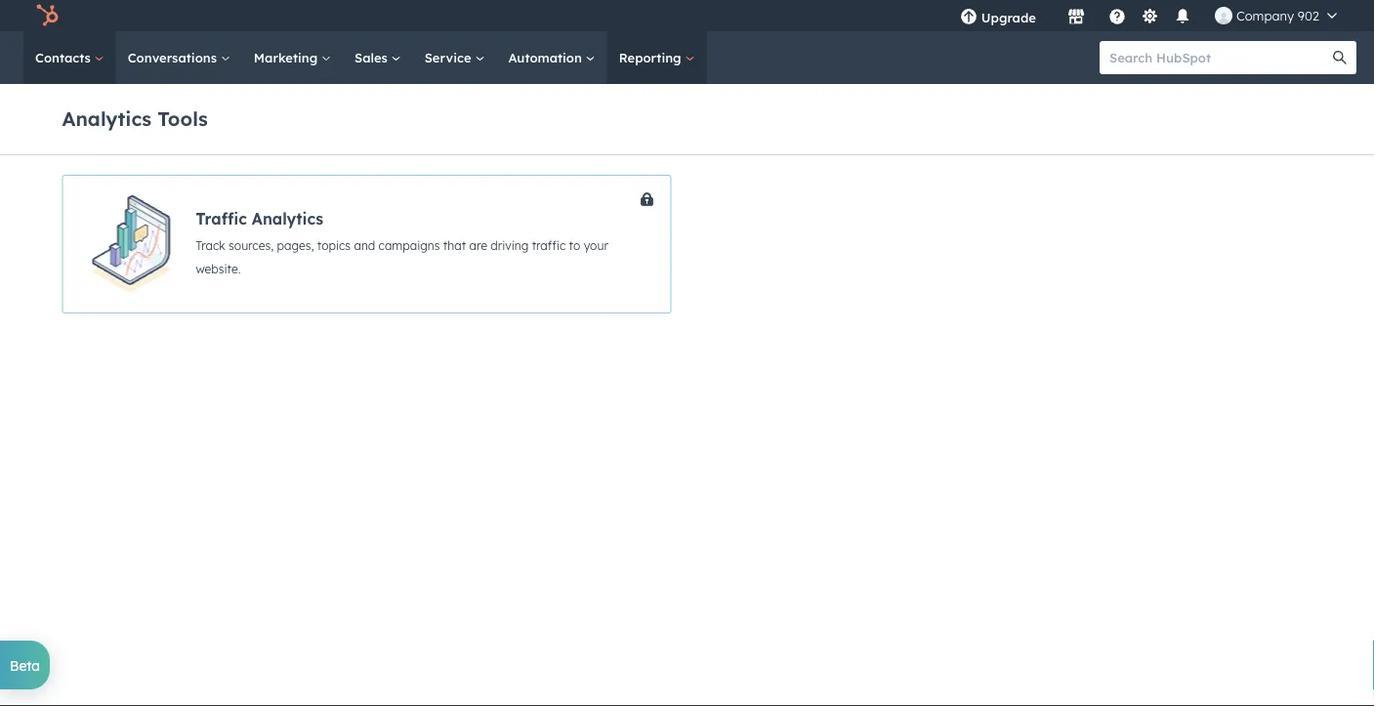Task type: locate. For each thing, give the bounding box(es) containing it.
marketing link
[[242, 31, 343, 84]]

to
[[569, 238, 581, 253]]

conversations
[[128, 49, 221, 65]]

analytics down "contacts" link
[[62, 106, 152, 130]]

analytics up pages,
[[252, 209, 323, 229]]

traffic
[[196, 209, 247, 229]]

upgrade
[[982, 9, 1037, 25]]

tools
[[158, 106, 208, 130]]

driving
[[491, 238, 529, 253]]

hubspot link
[[23, 4, 73, 27]]

settings link
[[1138, 5, 1163, 26]]

company
[[1237, 7, 1295, 23]]

that
[[444, 238, 466, 253]]

company 902 button
[[1204, 0, 1350, 31]]

notifications button
[[1167, 0, 1200, 31]]

contacts
[[35, 49, 95, 65]]

Search HubSpot search field
[[1100, 41, 1340, 74]]

automation link
[[497, 31, 608, 84]]

1 vertical spatial analytics
[[252, 209, 323, 229]]

pages,
[[277, 238, 314, 253]]

902
[[1299, 7, 1320, 23]]

sales link
[[343, 31, 413, 84]]

0 vertical spatial analytics
[[62, 106, 152, 130]]

help button
[[1101, 0, 1134, 31]]

topics
[[317, 238, 351, 253]]

automation
[[509, 49, 586, 65]]

analytics
[[62, 106, 152, 130], [252, 209, 323, 229]]

menu containing company 902
[[947, 0, 1352, 31]]

None checkbox
[[62, 175, 672, 314]]

website.
[[196, 262, 241, 277]]

menu
[[947, 0, 1352, 31]]

company 902
[[1237, 7, 1320, 23]]

traffic analytics track sources, pages, topics and campaigns that are driving traffic to your website.
[[196, 209, 609, 277]]

notifications image
[[1175, 9, 1192, 26]]

1 horizontal spatial analytics
[[252, 209, 323, 229]]



Task type: vqa. For each thing, say whether or not it's contained in the screenshot.
Upgrade icon
yes



Task type: describe. For each thing, give the bounding box(es) containing it.
upgrade image
[[960, 9, 978, 26]]

settings image
[[1142, 8, 1159, 26]]

campaigns
[[379, 238, 440, 253]]

search button
[[1324, 41, 1357, 74]]

reporting
[[619, 49, 685, 65]]

search image
[[1334, 51, 1348, 64]]

analytics tools
[[62, 106, 208, 130]]

hubspot image
[[35, 4, 59, 27]]

beta button
[[0, 641, 50, 690]]

sources,
[[229, 238, 274, 253]]

traffic
[[532, 238, 566, 253]]

0 horizontal spatial analytics
[[62, 106, 152, 130]]

are
[[470, 238, 488, 253]]

marketplaces button
[[1056, 0, 1097, 31]]

sales
[[355, 49, 392, 65]]

analytics inside the traffic analytics track sources, pages, topics and campaigns that are driving traffic to your website.
[[252, 209, 323, 229]]

none checkbox containing traffic analytics
[[62, 175, 672, 314]]

contacts link
[[23, 31, 116, 84]]

beta
[[10, 657, 40, 674]]

help image
[[1109, 9, 1127, 26]]

your
[[584, 238, 609, 253]]

track
[[196, 238, 225, 253]]

service
[[425, 49, 475, 65]]

service link
[[413, 31, 497, 84]]

marketplaces image
[[1068, 9, 1086, 26]]

conversations link
[[116, 31, 242, 84]]

reporting link
[[608, 31, 707, 84]]

marketing
[[254, 49, 322, 65]]

and
[[354, 238, 376, 253]]

mateo roberts image
[[1216, 7, 1233, 24]]



